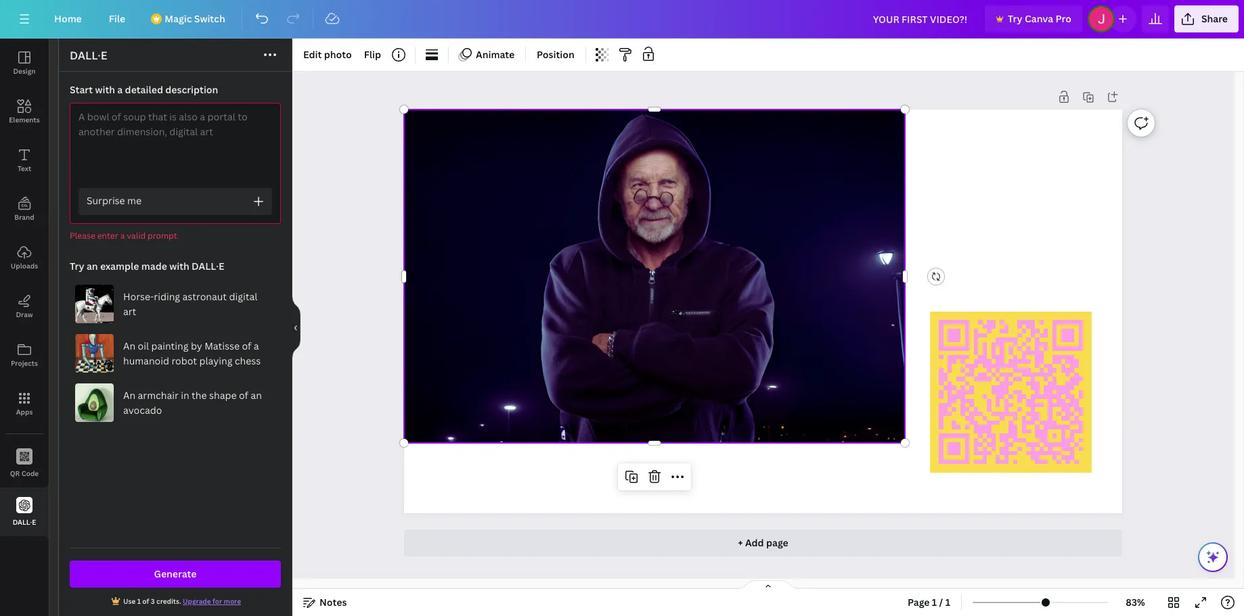 Task type: locate. For each thing, give the bounding box(es) containing it.
flip button
[[359, 44, 386, 66]]

main menu bar
[[0, 0, 1244, 39]]

1 left /
[[932, 596, 937, 609]]

home
[[54, 12, 82, 25]]

dall·e
[[70, 48, 107, 63], [13, 517, 36, 527]]

notes button
[[298, 592, 352, 614]]

0 horizontal spatial dall·e
[[13, 517, 36, 527]]

1 horizontal spatial 1
[[945, 596, 950, 609]]

1 right /
[[945, 596, 950, 609]]

text
[[18, 164, 31, 173]]

83% button
[[1113, 592, 1157, 614]]

show pages image
[[736, 580, 801, 591]]

canva
[[1025, 12, 1053, 25]]

try canva pro button
[[985, 5, 1082, 32]]

flip
[[364, 48, 381, 61]]

dall·e down the qr code
[[13, 517, 36, 527]]

draw
[[16, 310, 33, 319]]

projects button
[[0, 331, 49, 380]]

try
[[1008, 12, 1022, 25]]

add
[[745, 537, 764, 550]]

position
[[537, 48, 575, 61]]

magic switch button
[[142, 5, 236, 32]]

animate
[[476, 48, 514, 61]]

notes
[[319, 596, 347, 609]]

dall·e button
[[0, 488, 49, 537]]

0 vertical spatial dall·e
[[70, 48, 107, 63]]

elements
[[9, 115, 40, 125]]

83%
[[1126, 596, 1145, 609]]

2 1 from the left
[[945, 596, 950, 609]]

file
[[109, 12, 125, 25]]

dall·e down home link
[[70, 48, 107, 63]]

magic
[[165, 12, 192, 25]]

1 vertical spatial dall·e
[[13, 517, 36, 527]]

page
[[766, 537, 788, 550]]

+ add page
[[738, 537, 788, 550]]

hide image
[[292, 295, 301, 360]]

edit photo
[[303, 48, 352, 61]]

edit
[[303, 48, 322, 61]]

1
[[932, 596, 937, 609], [945, 596, 950, 609]]

brand button
[[0, 185, 49, 234]]

design button
[[0, 39, 49, 87]]

code
[[21, 469, 39, 478]]

/
[[939, 596, 943, 609]]

edit photo button
[[298, 44, 357, 66]]

0 horizontal spatial 1
[[932, 596, 937, 609]]

1 1 from the left
[[932, 596, 937, 609]]

+
[[738, 537, 743, 550]]



Task type: vqa. For each thing, say whether or not it's contained in the screenshot.
1
yes



Task type: describe. For each thing, give the bounding box(es) containing it.
projects
[[11, 359, 38, 368]]

uploads
[[11, 261, 38, 271]]

elements button
[[0, 87, 49, 136]]

position button
[[531, 44, 580, 66]]

uploads button
[[0, 234, 49, 282]]

photo
[[324, 48, 352, 61]]

share
[[1201, 12, 1228, 25]]

magic switch
[[165, 12, 225, 25]]

+ add page button
[[404, 530, 1122, 557]]

qr code
[[10, 469, 39, 478]]

dall·e inside button
[[13, 517, 36, 527]]

text button
[[0, 136, 49, 185]]

draw button
[[0, 282, 49, 331]]

canva assistant image
[[1205, 550, 1221, 566]]

file button
[[98, 5, 136, 32]]

animate button
[[454, 44, 520, 66]]

apps
[[16, 407, 33, 417]]

share button
[[1174, 5, 1239, 32]]

brand
[[14, 213, 34, 222]]

qr code button
[[0, 439, 49, 488]]

side panel tab list
[[0, 39, 49, 537]]

page
[[908, 596, 930, 609]]

apps button
[[0, 380, 49, 428]]

switch
[[194, 12, 225, 25]]

Design title text field
[[862, 5, 979, 32]]

pro
[[1056, 12, 1071, 25]]

design
[[13, 66, 36, 76]]

home link
[[43, 5, 93, 32]]

1 horizontal spatial dall·e
[[70, 48, 107, 63]]

dall·e element
[[59, 72, 292, 617]]

page 1 / 1
[[908, 596, 950, 609]]

qr
[[10, 469, 20, 478]]

try canva pro
[[1008, 12, 1071, 25]]



